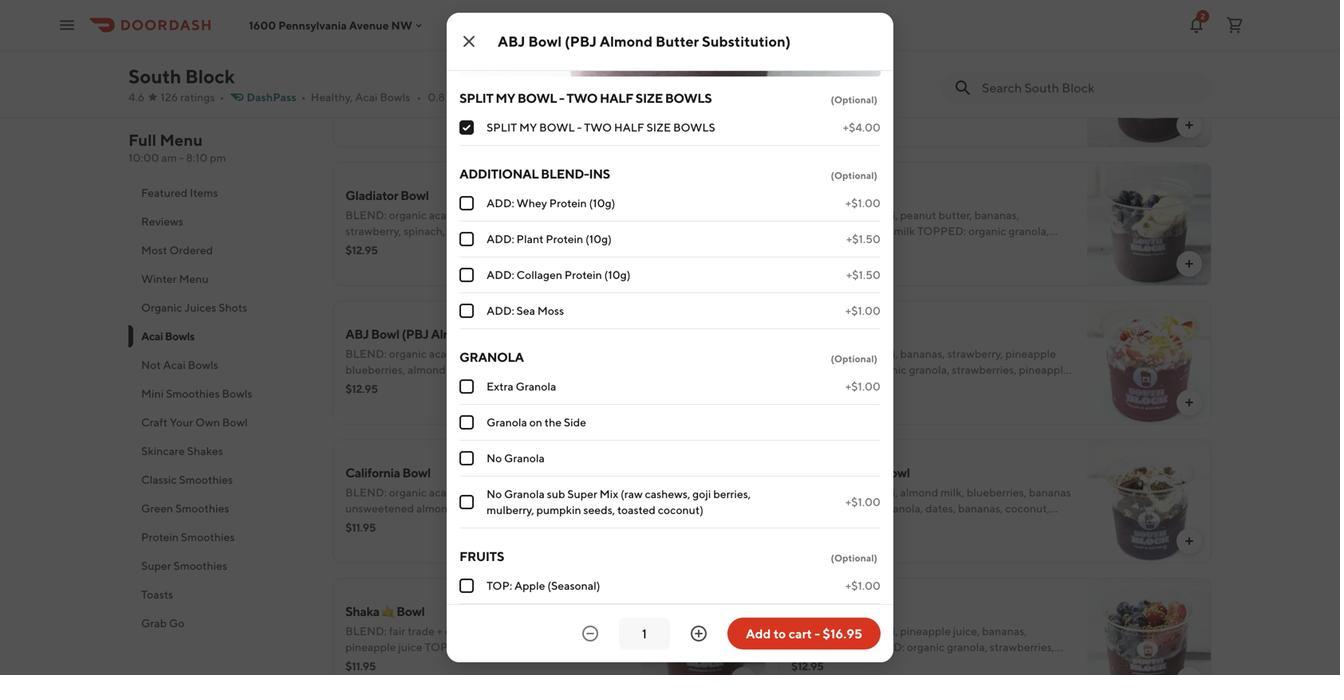 Task type: describe. For each thing, give the bounding box(es) containing it.
mix
[[600, 488, 619, 501]]

almond butter bowl
[[792, 49, 906, 64]]

almond butter bowl image
[[1088, 23, 1212, 148]]

acai, inside loaded pbj bowl blend: organic acai, peanut butter, bananas, blueberries, almond milk  topped: organic granola, blueberries, strawberries, bananas, peanut butter our granola is certified organic, vegan and gluten-free
[[429, 70, 452, 83]]

featured items button
[[128, 179, 314, 208]]

all
[[455, 348, 466, 361]]

8:10
[[186, 151, 208, 164]]

$11.95 for cinnamon date bowl
[[792, 522, 822, 535]]

classic
[[141, 474, 177, 487]]

fruits
[[460, 549, 504, 565]]

peanut inside blend: organic acai, peanut butter, bananas, blueberries, almond milk  topped: organic granola, blueberries, bananas calories: 633 our granola is certified organic, vegan and gluten-free
[[901, 209, 937, 222]]

our inside the queen bee bowl blend: organic acai, pineapple juice, bananas, strawberries topped: organic granola, strawberries, blueberries, bee pollen calories: 535 our granola is certified organic, vegan and gluten-free
[[979, 657, 999, 670]]

ordered
[[169, 244, 213, 257]]

milk,
[[941, 486, 965, 500]]

- down butter
[[577, 121, 582, 134]]

granola on the side
[[487, 416, 587, 429]]

granola, inside "abj bowl (pbj almond butter substitution) blend: organic acai, all natural almond butter, bananas, blueberries, almond milk  topped: organic granola, blueberries, bananas our granola is certified organic, vegan and gluten-free"
[[563, 364, 604, 377]]

(seasonal)
[[548, 580, 601, 593]]

and inside blend: organic acai, peanut butter, bananas, blueberries, almond milk  topped: organic granola, blueberries, bananas calories: 633 our granola is certified organic, vegan and gluten-free
[[912, 257, 932, 270]]

full
[[128, 131, 157, 150]]

smoothies for super
[[173, 560, 227, 573]]

fair
[[389, 625, 406, 638]]

add: for add: sea moss
[[487, 304, 515, 318]]

whey
[[517, 197, 547, 210]]

loaded pbj bowl image
[[642, 23, 766, 148]]

extra
[[487, 380, 514, 393]]

south block
[[128, 65, 235, 88]]

warrior bowl image
[[1088, 0, 1212, 9]]

463
[[588, 518, 608, 532]]

coconut,
[[1006, 502, 1050, 516]]

+$1.50 for add: collagen protein (10g)
[[847, 269, 881, 282]]

granola, inside aloha bowl blend: organic acai, bananas, strawberry, pineapple juice topped: organic granola, strawberries, pineapple, coconut our granola is certified organic, vegan and gluten-free
[[909, 364, 950, 377]]

free inside shaka 🤙 bowl blend: fair trade + organic acai, bananas, strawberries, pineapple juice topped: organic granola, strawberries, blueberries and coconut calories: 520 our granola is certified organic, vegan and gluten-free
[[525, 673, 546, 676]]

to
[[774, 627, 786, 642]]

healthy,
[[311, 91, 353, 104]]

nw
[[391, 19, 412, 32]]

free inside blend: organic acai, peanut butter, bananas, blueberries, almond milk  topped: organic granola, blueberries, bananas calories: 633 our granola is certified organic, vegan and gluten-free
[[971, 257, 992, 270]]

certified inside "abj bowl (pbj almond butter substitution) blend: organic acai, all natural almond butter, bananas, blueberries, almond milk  topped: organic granola, blueberries, bananas our granola is certified organic, vegan and gluten-free"
[[525, 379, 567, 393]]

(10g) for add: whey protein (10g)
[[589, 197, 616, 210]]

+
[[437, 625, 443, 638]]

blend: inside the queen bee bowl blend: organic acai, pineapple juice, bananas, strawberries topped: organic granola, strawberries, blueberries, bee pollen calories: 535 our granola is certified organic, vegan and gluten-free
[[792, 625, 833, 638]]

(optional) for additional blend-ins
[[831, 170, 878, 181]]

not
[[141, 359, 161, 372]]

535
[[956, 657, 976, 670]]

california bowl blend: organic acai, bananas, blueberries, and unsweetened almond milk topped: organic granola, blueberries, bananas, and hemp hearts calories: 463 our granola is certified organic, vegan and gluten-free
[[346, 466, 618, 547]]

(optional) for split my bowl - two half size bowls
[[831, 94, 878, 105]]

butter, inside "abj bowl (pbj almond butter substitution) blend: organic acai, all natural almond butter, bananas, blueberries, almond milk  topped: organic granola, blueberries, bananas our granola is certified organic, vegan and gluten-free"
[[547, 348, 581, 361]]

green smoothies button
[[128, 495, 314, 524]]

add to cart - $16.95
[[746, 627, 863, 642]]

pineapple inside the queen bee bowl blend: organic acai, pineapple juice, bananas, strawberries topped: organic granola, strawberries, blueberries, bee pollen calories: 535 our granola is certified organic, vegan and gluten-free
[[901, 625, 951, 638]]

menu for winter
[[179, 273, 209, 286]]

open menu image
[[57, 16, 77, 35]]

is inside the queen bee bowl blend: organic acai, pineapple juice, bananas, strawberries topped: organic granola, strawberries, blueberries, bee pollen calories: 535 our granola is certified organic, vegan and gluten-free
[[1041, 657, 1049, 670]]

two for +$4.00
[[584, 121, 612, 134]]

juice,
[[954, 625, 980, 638]]

two for (optional)
[[567, 91, 598, 106]]

skincare shakes
[[141, 445, 223, 458]]

shaka 🤙 bowl image
[[642, 579, 766, 676]]

almond inside cinnamon date bowl blend: organic acai, almond milk, blueberries, bananas topped: organic granola, dates, bananas, coconut, cinnamon calories: 574 our granola is certified organic, vegan and gluten-free
[[901, 486, 939, 500]]

granola inside the california bowl blend: organic acai, bananas, blueberries, and unsweetened almond milk topped: organic granola, blueberries, bananas, and hemp hearts calories: 463 our granola is certified organic, vegan and gluten-free
[[368, 534, 406, 547]]

items
[[190, 186, 218, 200]]

(raw
[[621, 488, 643, 501]]

blend: inside cinnamon date bowl blend: organic acai, almond milk, blueberries, bananas topped: organic granola, dates, bananas, coconut, cinnamon calories: 574 our granola is certified organic, vegan and gluten-free
[[792, 486, 833, 500]]

granola for no granola sub super mix (raw cashews, goji berries, mulberry, pumpkin seeds, toasted coconut)
[[504, 488, 545, 501]]

mi
[[447, 91, 460, 104]]

0 vertical spatial peanut
[[455, 70, 491, 83]]

bananas, inside the queen bee bowl blend: organic acai, pineapple juice, bananas, strawberries topped: organic granola, strawberries, blueberries, bee pollen calories: 535 our granola is certified organic, vegan and gluten-free
[[983, 625, 1028, 638]]

certified inside "gladiator bowl blend: organic acai, 20g whey protein, bananas, strawberry, spinach, pineapple juice topped: organic granola, strawberries, blueberries, bananas our granola is certified organic, vegan and gluten-free"
[[355, 257, 398, 270]]

winter menu
[[141, 273, 209, 286]]

hearts
[[508, 518, 539, 532]]

633
[[945, 241, 964, 254]]

pumpkin
[[537, 504, 581, 517]]

granola inside "abj bowl (pbj almond butter substitution) blend: organic acai, all natural almond butter, bananas, blueberries, almond milk  topped: organic granola, blueberries, bananas our granola is certified organic, vegan and gluten-free"
[[475, 379, 513, 393]]

topped: inside "gladiator bowl blend: organic acai, 20g whey protein, bananas, strawberry, spinach, pineapple juice topped: organic granola, strawberries, blueberries, bananas our granola is certified organic, vegan and gluten-free"
[[527, 225, 576, 238]]

add: plant protein (10g)
[[487, 233, 612, 246]]

sea
[[517, 304, 535, 318]]

cinnamon date bowl blend: organic acai, almond milk, blueberries, bananas topped: organic granola, dates, bananas, coconut, cinnamon calories: 574 our granola is certified organic, vegan and gluten-free
[[792, 466, 1072, 547]]

most ordered
[[141, 244, 213, 257]]

split my bowl - two half size bowls group
[[460, 89, 881, 146]]

toasts
[[141, 589, 173, 602]]

am
[[161, 151, 177, 164]]

(10g) for add: collagen protein (10g)
[[605, 269, 631, 282]]

sub
[[547, 488, 565, 501]]

juice inside aloha bowl blend: organic acai, bananas, strawberry, pineapple juice topped: organic granola, strawberries, pineapple, coconut our granola is certified organic, vegan and gluten-free
[[792, 364, 816, 377]]

queen bee bowl image
[[1088, 579, 1212, 676]]

certified inside cinnamon date bowl blend: organic acai, almond milk, blueberries, bananas topped: organic granola, dates, bananas, coconut, cinnamon calories: 574 our granola is certified organic, vegan and gluten-free
[[984, 518, 1027, 532]]

1 vertical spatial acai
[[141, 330, 163, 343]]

Granola on the Side checkbox
[[460, 416, 474, 430]]

go
[[169, 617, 185, 630]]

organic
[[141, 301, 182, 314]]

strawberries, inside "gladiator bowl blend: organic acai, 20g whey protein, bananas, strawberry, spinach, pineapple juice topped: organic granola, strawberries, blueberries, bananas our granola is certified organic, vegan and gluten-free"
[[388, 241, 453, 254]]

bowl inside the california bowl blend: organic acai, bananas, blueberries, and unsweetened almond milk topped: organic granola, blueberries, bananas, and hemp hearts calories: 463 our granola is certified organic, vegan and gluten-free
[[403, 466, 431, 481]]

butter, inside loaded pbj bowl blend: organic acai, peanut butter, bananas, blueberries, almond milk  topped: organic granola, blueberries, strawberries, bananas, peanut butter our granola is certified organic, vegan and gluten-free
[[493, 70, 527, 83]]

increase quantity by 1 image
[[690, 625, 709, 644]]

butter
[[560, 102, 592, 115]]

and inside aloha bowl blend: organic acai, bananas, strawberry, pineapple juice topped: organic granola, strawberries, pineapple, coconut our granola is certified organic, vegan and gluten-free
[[1029, 379, 1048, 393]]

blueberries, inside cinnamon date bowl blend: organic acai, almond milk, blueberries, bananas topped: organic granola, dates, bananas, coconut, cinnamon calories: 574 our granola is certified organic, vegan and gluten-free
[[967, 486, 1027, 500]]

grab go button
[[128, 610, 314, 638]]

gladiator
[[346, 188, 398, 203]]

organic, inside the queen bee bowl blend: organic acai, pineapple juice, bananas, strawberries topped: organic granola, strawberries, blueberries, bee pollen calories: 535 our granola is certified organic, vegan and gluten-free
[[837, 673, 877, 676]]

organic juices shots button
[[128, 294, 314, 322]]

granola
[[460, 350, 524, 365]]

california
[[346, 466, 400, 481]]

abj bowl (pbj almond butter substitution) dialog
[[447, 0, 894, 676]]

your
[[170, 416, 193, 429]]

bowl inside dialog
[[529, 33, 562, 50]]

$11.95 for california bowl
[[346, 522, 376, 535]]

2 horizontal spatial almond
[[792, 49, 837, 64]]

gladiator bowl image
[[642, 162, 766, 287]]

toasted
[[618, 504, 656, 517]]

bowls for mini
[[222, 387, 252, 401]]

protein smoothies
[[141, 531, 235, 544]]

is inside shaka 🤙 bowl blend: fair trade + organic acai, bananas, strawberries, pineapple juice topped: organic granola, strawberries, blueberries and coconut calories: 520 our granola is certified organic, vegan and gluten-free
[[603, 657, 611, 670]]

is inside aloha bowl blend: organic acai, bananas, strawberry, pineapple juice topped: organic granola, strawberries, pineapple, coconut our granola is certified organic, vegan and gluten-free
[[898, 379, 906, 393]]

butter for abj bowl (pbj almond butter substitution) blend: organic acai, all natural almond butter, bananas, blueberries, almond milk  topped: organic granola, blueberries, bananas our granola is certified organic, vegan and gluten-free
[[478, 327, 515, 342]]

collagen
[[517, 269, 563, 282]]

2 +$1.00 from the top
[[846, 304, 881, 318]]

acai bowls
[[141, 330, 195, 343]]

gluten- inside "abj bowl (pbj almond butter substitution) blend: organic acai, all natural almond butter, bananas, blueberries, almond milk  topped: organic granola, blueberries, bananas our granola is certified organic, vegan and gluten-free"
[[400, 395, 438, 409]]

Item Search search field
[[982, 79, 1200, 97]]

is inside blend: organic acai, peanut butter, bananas, blueberries, almond milk  topped: organic granola, blueberries, bananas calories: 633 our granola is certified organic, vegan and gluten-free
[[1029, 241, 1037, 254]]

pineapple,
[[1019, 364, 1073, 377]]

add item to cart image for abj bowl (pbj almond butter substitution)
[[737, 397, 750, 409]]

granola, inside cinnamon date bowl blend: organic acai, almond milk, blueberries, bananas topped: organic granola, dates, bananas, coconut, cinnamon calories: 574 our granola is certified organic, vegan and gluten-free
[[883, 502, 924, 516]]

free inside the queen bee bowl blend: organic acai, pineapple juice, bananas, strawberries topped: organic granola, strawberries, blueberries, bee pollen calories: 535 our granola is certified organic, vegan and gluten-free
[[971, 673, 992, 676]]

decrease quantity by 1 image
[[581, 625, 600, 644]]

our inside "abj bowl (pbj almond butter substitution) blend: organic acai, all natural almond butter, bananas, blueberries, almond milk  topped: organic granola, blueberries, bananas our granola is certified organic, vegan and gluten-free"
[[452, 379, 472, 393]]

organic, inside "gladiator bowl blend: organic acai, 20g whey protein, bananas, strawberry, spinach, pineapple juice topped: organic granola, strawberries, blueberries, bananas our granola is certified organic, vegan and gluten-free"
[[400, 257, 441, 270]]

bee
[[854, 657, 873, 670]]

(pbj for abj bowl (pbj almond butter substitution) blend: organic acai, all natural almond butter, bananas, blueberries, almond milk  topped: organic granola, blueberries, bananas our granola is certified organic, vegan and gluten-free
[[402, 327, 429, 342]]

bowl inside the queen bee bowl blend: organic acai, pineapple juice, bananas, strawberries topped: organic granola, strawberries, blueberries, bee pollen calories: 535 our granola is certified organic, vegan and gluten-free
[[858, 605, 886, 620]]

my for (optional)
[[496, 91, 515, 106]]

- inside button
[[815, 627, 821, 642]]

$12.95 for loaded
[[346, 105, 378, 118]]

apple
[[515, 580, 545, 593]]

gluten- inside shaka 🤙 bowl blend: fair trade + organic acai, bananas, strawberries, pineapple juice topped: organic granola, strawberries, blueberries and coconut calories: 520 our granola is certified organic, vegan and gluten-free
[[488, 673, 525, 676]]

topped: inside loaded pbj bowl blend: organic acai, peanut butter, bananas, blueberries, almond milk  topped: organic granola, blueberries, strawberries, bananas, peanut butter our granola is certified organic, vegan and gluten-free
[[472, 86, 521, 99]]

close abj bowl (pbj almond butter substitution) image
[[460, 32, 479, 51]]

acai for healthy,
[[355, 91, 378, 104]]

organic juices shots
[[141, 301, 247, 314]]

cinnamon
[[792, 518, 842, 532]]

4 +$1.00 from the top
[[846, 496, 881, 509]]

certified inside blend: organic acai, peanut butter, bananas, blueberries, almond milk  topped: organic granola, blueberries, bananas calories: 633 our granola is certified organic, vegan and gluten-free
[[792, 257, 834, 270]]

granola inside "gladiator bowl blend: organic acai, 20g whey protein, bananas, strawberry, spinach, pineapple juice topped: organic granola, strawberries, blueberries, bananas our granola is certified organic, vegan and gluten-free"
[[585, 241, 623, 254]]

protein inside button
[[141, 531, 179, 544]]

blueberries, inside the queen bee bowl blend: organic acai, pineapple juice, bananas, strawberries topped: organic granola, strawberries, blueberries, bee pollen calories: 535 our granola is certified organic, vegan and gluten-free
[[792, 657, 852, 670]]

craft
[[141, 416, 168, 429]]

bowl for (optional)
[[518, 91, 557, 106]]

granola group
[[460, 349, 881, 529]]

pm
[[210, 151, 226, 164]]

$12.95 for gladiator
[[346, 244, 378, 257]]

bowls for (optional)
[[665, 91, 712, 106]]

granola, inside loaded pbj bowl blend: organic acai, peanut butter, bananas, blueberries, almond milk  topped: organic granola, blueberries, strawberries, bananas, peanut butter our granola is certified organic, vegan and gluten-free
[[563, 86, 604, 99]]

shaka
[[346, 605, 380, 620]]

cart
[[789, 627, 812, 642]]

bananas, inside "abj bowl (pbj almond butter substitution) blend: organic acai, all natural almond butter, bananas, blueberries, almond milk  topped: organic granola, blueberries, bananas our granola is certified organic, vegan and gluten-free"
[[583, 348, 628, 361]]

milk inside loaded pbj bowl blend: organic acai, peanut butter, bananas, blueberries, almond milk  topped: organic granola, blueberries, strawberries, bananas, peanut butter our granola is certified organic, vegan and gluten-free
[[448, 86, 469, 99]]

top: apple (seasonal)
[[487, 580, 601, 593]]

shaka 🤙 bowl blend: fair trade + organic acai, bananas, strawberries, pineapple juice topped: organic granola, strawberries, blueberries and coconut calories: 520 our granola is certified organic, vegan and gluten-free
[[346, 605, 624, 676]]

our inside "gladiator bowl blend: organic acai, 20g whey protein, bananas, strawberry, spinach, pineapple juice topped: organic granola, strawberries, blueberries, bananas our granola is certified organic, vegan and gluten-free"
[[562, 241, 582, 254]]

add: for add: plant protein (10g)
[[487, 233, 515, 246]]

20g
[[455, 209, 475, 222]]

calories: inside cinnamon date bowl blend: organic acai, almond milk, blueberries, bananas topped: organic granola, dates, bananas, coconut, cinnamon calories: 574 our granola is certified organic, vegan and gluten-free
[[844, 518, 888, 532]]

reviews button
[[128, 208, 314, 236]]

blend: inside the california bowl blend: organic acai, bananas, blueberries, and unsweetened almond milk topped: organic granola, blueberries, bananas, and hemp hearts calories: 463 our granola is certified organic, vegan and gluten-free
[[346, 486, 387, 500]]

certified inside the queen bee bowl blend: organic acai, pineapple juice, bananas, strawberries topped: organic granola, strawberries, blueberries, bee pollen calories: 535 our granola is certified organic, vegan and gluten-free
[[792, 673, 834, 676]]

mini smoothies bowls button
[[128, 380, 314, 409]]

almond inside blend: organic acai, peanut butter, bananas, blueberries, almond milk  topped: organic granola, blueberries, bananas calories: 633 our granola is certified organic, vegan and gluten-free
[[854, 225, 892, 238]]

most ordered button
[[128, 236, 314, 265]]

bowls for +$4.00
[[674, 121, 716, 134]]

granola inside shaka 🤙 bowl blend: fair trade + organic acai, bananas, strawberries, pineapple juice topped: organic granola, strawberries, blueberries and coconut calories: 520 our granola is certified organic, vegan and gluten-free
[[563, 657, 601, 670]]

size for +$4.00
[[647, 121, 671, 134]]

blueberries, inside "gladiator bowl blend: organic acai, 20g whey protein, bananas, strawberry, spinach, pineapple juice topped: organic granola, strawberries, blueberries, bananas our granola is certified organic, vegan and gluten-free"
[[456, 241, 516, 254]]

granola inside cinnamon date bowl blend: organic acai, almond milk, blueberries, bananas topped: organic granola, dates, bananas, coconut, cinnamon calories: 574 our granola is certified organic, vegan and gluten-free
[[934, 518, 972, 532]]

add item to cart image for aloha bowl
[[1184, 397, 1196, 409]]

block
[[185, 65, 235, 88]]

dashpass
[[247, 91, 297, 104]]

bowl inside loaded pbj bowl blend: organic acai, peanut butter, bananas, blueberries, almond milk  topped: organic granola, blueberries, strawberries, bananas, peanut butter our granola is certified organic, vegan and gluten-free
[[416, 49, 444, 64]]

blend: inside loaded pbj bowl blend: organic acai, peanut butter, bananas, blueberries, almond milk  topped: organic granola, blueberries, strawberries, bananas, peanut butter our granola is certified organic, vegan and gluten-free
[[346, 70, 387, 83]]

blend: inside "gladiator bowl blend: organic acai, 20g whey protein, bananas, strawberry, spinach, pineapple juice topped: organic granola, strawberries, blueberries, bananas our granola is certified organic, vegan and gluten-free"
[[346, 209, 387, 222]]

acai, inside shaka 🤙 bowl blend: fair trade + organic acai, bananas, strawberries, pineapple juice topped: organic granola, strawberries, blueberries and coconut calories: 520 our granola is certified organic, vegan and gluten-free
[[485, 625, 508, 638]]

bananas, inside shaka 🤙 bowl blend: fair trade + organic acai, bananas, strawberries, pineapple juice topped: organic granola, strawberries, blueberries and coconut calories: 520 our granola is certified organic, vegan and gluten-free
[[511, 625, 555, 638]]

my for +$4.00
[[520, 121, 537, 134]]

blend: inside blend: organic acai, peanut butter, bananas, blueberries, almond milk  topped: organic granola, blueberries, bananas calories: 633 our granola is certified organic, vegan and gluten-free
[[792, 209, 833, 222]]

super smoothies button
[[128, 552, 314, 581]]

granola inside blend: organic acai, peanut butter, bananas, blueberries, almond milk  topped: organic granola, blueberries, bananas calories: 633 our granola is certified organic, vegan and gluten-free
[[989, 241, 1027, 254]]

granola, inside the california bowl blend: organic acai, bananas, blueberries, and unsweetened almond milk topped: organic granola, blueberries, bananas, and hemp hearts calories: 463 our granola is certified organic, vegan and gluten-free
[[572, 502, 612, 516]]

classic smoothies button
[[128, 466, 314, 495]]

mini
[[141, 387, 164, 401]]

gluten- inside the california bowl blend: organic acai, bananas, blueberries, and unsweetened almond milk topped: organic granola, blueberries, bananas, and hemp hearts calories: 463 our granola is certified organic, vegan and gluten-free
[[560, 534, 598, 547]]

calories: inside shaka 🤙 bowl blend: fair trade + organic acai, bananas, strawberries, pineapple juice topped: organic granola, strawberries, blueberries and coconut calories: 520 our granola is certified organic, vegan and gluten-free
[[471, 657, 515, 670]]

10:00
[[128, 151, 159, 164]]

gluten- inside loaded pbj bowl blend: organic acai, peanut butter, bananas, blueberries, almond milk  topped: organic granola, blueberries, strawberries, bananas, peanut butter our granola is certified organic, vegan and gluten-free
[[538, 118, 575, 131]]

add item to cart image for almond butter bowl
[[1184, 119, 1196, 132]]

vegan inside shaka 🤙 bowl blend: fair trade + organic acai, bananas, strawberries, pineapple juice topped: organic granola, strawberries, blueberries and coconut calories: 520 our granola is certified organic, vegan and gluten-free
[[433, 673, 464, 676]]

juice for shaka 🤙 bowl
[[398, 641, 423, 654]]

protein for collagen
[[565, 269, 602, 282]]

granola inside aloha bowl blend: organic acai, bananas, strawberry, pineapple juice topped: organic granola, strawberries, pineapple, coconut our granola is certified organic, vegan and gluten-free
[[858, 379, 896, 393]]

juices
[[184, 301, 216, 314]]

protein smoothies button
[[128, 524, 314, 552]]

2 • from the left
[[301, 91, 306, 104]]

granola, inside blend: organic acai, peanut butter, bananas, blueberries, almond milk  topped: organic granola, blueberries, bananas calories: 633 our granola is certified organic, vegan and gluten-free
[[1009, 225, 1050, 238]]

super inside no granola sub super mix (raw cashews, goji berries, mulberry, pumpkin seeds, toasted coconut)
[[568, 488, 598, 501]]

acai, inside the queen bee bowl blend: organic acai, pineapple juice, bananas, strawberries topped: organic granola, strawberries, blueberries, bee pollen calories: 535 our granola is certified organic, vegan and gluten-free
[[875, 625, 898, 638]]

+$1.50 for add: plant protein (10g)
[[847, 233, 881, 246]]

+$1.00 for fruits
[[846, 580, 881, 593]]

mulberry,
[[487, 504, 534, 517]]

vegan inside the california bowl blend: organic acai, bananas, blueberries, and unsweetened almond milk topped: organic granola, blueberries, bananas, and hemp hearts calories: 463 our granola is certified organic, vegan and gluten-free
[[506, 534, 536, 547]]



Task type: vqa. For each thing, say whether or not it's contained in the screenshot.


Task type: locate. For each thing, give the bounding box(es) containing it.
topped: down +
[[425, 641, 474, 654]]

juice down aloha in the right of the page
[[792, 364, 816, 377]]

bowl inside cinnamon date bowl blend: organic acai, almond milk, blueberries, bananas topped: organic granola, dates, bananas, coconut, cinnamon calories: 574 our granola is certified organic, vegan and gluten-free
[[882, 466, 910, 481]]

shots
[[219, 301, 247, 314]]

bananas, inside blend: organic acai, peanut butter, bananas, blueberries, almond milk  topped: organic granola, blueberries, bananas calories: 633 our granola is certified organic, vegan and gluten-free
[[975, 209, 1020, 222]]

0 vertical spatial half
[[600, 91, 634, 106]]

additional blend-ins group
[[460, 165, 881, 330]]

0 vertical spatial two
[[567, 91, 598, 106]]

split my bowl - two half size bowls up ins
[[460, 91, 712, 106]]

1 vertical spatial my
[[520, 121, 537, 134]]

No Granola checkbox
[[460, 452, 474, 466]]

0 horizontal spatial coconut
[[427, 657, 468, 670]]

pollen
[[875, 657, 907, 670]]

bowl down butter
[[540, 121, 575, 134]]

free inside cinnamon date bowl blend: organic acai, almond milk, blueberries, bananas topped: organic granola, dates, bananas, coconut, cinnamon calories: 574 our granola is certified organic, vegan and gluten-free
[[884, 534, 904, 547]]

pbj
[[391, 49, 413, 64]]

is inside the california bowl blend: organic acai, bananas, blueberries, and unsweetened almond milk topped: organic granola, blueberries, bananas, and hemp hearts calories: 463 our granola is certified organic, vegan and gluten-free
[[408, 534, 416, 547]]

0 vertical spatial no
[[487, 452, 502, 465]]

protein down blend- at the left of the page
[[550, 197, 587, 210]]

0 vertical spatial juice
[[501, 225, 525, 238]]

0 horizontal spatial abj
[[346, 327, 369, 342]]

1 vertical spatial half
[[614, 121, 645, 134]]

0 vertical spatial bowl
[[518, 91, 557, 106]]

2 horizontal spatial juice
[[792, 364, 816, 377]]

0 vertical spatial super
[[568, 488, 598, 501]]

substitution) down "moss"
[[517, 327, 591, 342]]

bowls inside button
[[188, 359, 218, 372]]

juice inside shaka 🤙 bowl blend: fair trade + organic acai, bananas, strawberries, pineapple juice topped: organic granola, strawberries, blueberries and coconut calories: 520 our granola is certified organic, vegan and gluten-free
[[398, 641, 423, 654]]

• left 0.8
[[417, 91, 422, 104]]

almond for abj bowl (pbj almond butter substitution)
[[600, 33, 653, 50]]

0 vertical spatial strawberry,
[[346, 225, 402, 238]]

1 horizontal spatial strawberry,
[[948, 348, 1004, 361]]

1 vertical spatial strawberry,
[[948, 348, 1004, 361]]

2 no from the top
[[487, 488, 502, 501]]

vegan inside "gladiator bowl blend: organic acai, 20g whey protein, bananas, strawberry, spinach, pineapple juice topped: organic granola, strawberries, blueberries, bananas our granola is certified organic, vegan and gluten-free"
[[443, 257, 474, 270]]

substitution) for abj bowl (pbj almond butter substitution) blend: organic acai, all natural almond butter, bananas, blueberries, almond milk  topped: organic granola, blueberries, bananas our granola is certified organic, vegan and gluten-free
[[517, 327, 591, 342]]

- right cart in the bottom right of the page
[[815, 627, 821, 642]]

2 vertical spatial butter,
[[547, 348, 581, 361]]

2 vertical spatial acai
[[163, 359, 186, 372]]

menu up am
[[160, 131, 203, 150]]

0 vertical spatial coconut
[[792, 379, 834, 393]]

2 horizontal spatial •
[[417, 91, 422, 104]]

🤙
[[382, 605, 394, 620]]

strawberry, inside "gladiator bowl blend: organic acai, 20g whey protein, bananas, strawberry, spinach, pineapple juice topped: organic granola, strawberries, blueberries, bananas our granola is certified organic, vegan and gluten-free"
[[346, 225, 402, 238]]

• left healthy,
[[301, 91, 306, 104]]

0 horizontal spatial butter
[[478, 327, 515, 342]]

coconut inside aloha bowl blend: organic acai, bananas, strawberry, pineapple juice topped: organic granola, strawberries, pineapple, coconut our granola is certified organic, vegan and gluten-free
[[792, 379, 834, 393]]

half
[[600, 91, 634, 106], [614, 121, 645, 134]]

0 vertical spatial split my bowl - two half size bowls
[[460, 91, 712, 106]]

butter for abj bowl (pbj almond butter substitution)
[[656, 33, 699, 50]]

1 horizontal spatial (pbj
[[565, 33, 597, 50]]

0 vertical spatial abj
[[498, 33, 526, 50]]

split for +$4.00
[[487, 121, 517, 134]]

california bowl image
[[642, 440, 766, 564]]

my right mi
[[496, 91, 515, 106]]

hemp
[[476, 518, 506, 532]]

substitution) inside "abj bowl (pbj almond butter substitution) blend: organic acai, all natural almond butter, bananas, blueberries, almond milk  topped: organic granola, blueberries, bananas our granola is certified organic, vegan and gluten-free"
[[517, 327, 591, 342]]

half for (optional)
[[600, 91, 634, 106]]

blend: organic acai, peanut butter, bananas, blueberries, almond milk  topped: organic granola, blueberries, bananas calories: 633 our granola is certified organic, vegan and gluten-free
[[792, 209, 1050, 270]]

calories: left 633
[[898, 241, 943, 254]]

1 vertical spatial two
[[584, 121, 612, 134]]

almond inside the california bowl blend: organic acai, bananas, blueberries, and unsweetened almond milk topped: organic granola, blueberries, bananas, and hemp hearts calories: 463 our granola is certified organic, vegan and gluten-free
[[417, 502, 455, 516]]

coconut)
[[658, 504, 704, 517]]

1 horizontal spatial abj
[[498, 33, 526, 50]]

0 vertical spatial size
[[636, 91, 663, 106]]

blend:
[[346, 70, 387, 83], [346, 209, 387, 222], [792, 209, 833, 222], [346, 348, 387, 361], [792, 348, 833, 361], [346, 486, 387, 500], [792, 486, 833, 500], [346, 625, 387, 638], [792, 625, 833, 638]]

0 horizontal spatial •
[[220, 91, 224, 104]]

coconut down +
[[427, 657, 468, 670]]

our inside shaka 🤙 bowl blend: fair trade + organic acai, bananas, strawberries, pineapple juice topped: organic granola, strawberries, blueberries and coconut calories: 520 our granola is certified organic, vegan and gluten-free
[[540, 657, 561, 670]]

abj inside "abj bowl (pbj almond butter substitution) blend: organic acai, all natural almond butter, bananas, blueberries, almond milk  topped: organic granola, blueberries, bananas our granola is certified organic, vegan and gluten-free"
[[346, 327, 369, 342]]

split my bowl - two half size bowls for (optional)
[[460, 91, 712, 106]]

own
[[195, 416, 220, 429]]

1 vertical spatial (10g)
[[586, 233, 612, 246]]

super up seeds,
[[568, 488, 598, 501]]

1 +$1.00 from the top
[[846, 197, 881, 210]]

Current quantity is 1 number field
[[629, 626, 661, 643]]

coconut inside shaka 🤙 bowl blend: fair trade + organic acai, bananas, strawberries, pineapple juice topped: organic granola, strawberries, blueberries and coconut calories: 520 our granola is certified organic, vegan and gluten-free
[[427, 657, 468, 670]]

1 no from the top
[[487, 452, 502, 465]]

organic, inside cinnamon date bowl blend: organic acai, almond milk, blueberries, bananas topped: organic granola, dates, bananas, coconut, cinnamon calories: 574 our granola is certified organic, vegan and gluten-free
[[1029, 518, 1069, 532]]

$11.95 for shaka 🤙 bowl
[[346, 660, 376, 674]]

0 vertical spatial acai
[[355, 91, 378, 104]]

add: collagen protein (10g)
[[487, 269, 631, 282]]

substitution) for abj bowl (pbj almond butter substitution)
[[702, 33, 791, 50]]

bowls down pbj
[[380, 91, 410, 104]]

1600 pennsylvania avenue nw button
[[249, 19, 425, 32]]

two up blend- at the left of the page
[[567, 91, 598, 106]]

protein right collagen
[[565, 269, 602, 282]]

0 vertical spatial +$1.50
[[847, 233, 881, 246]]

no up mulberry,
[[487, 488, 502, 501]]

bowl for +$4.00
[[540, 121, 575, 134]]

split for (optional)
[[460, 91, 494, 106]]

1 vertical spatial juice
[[792, 364, 816, 377]]

split my bowl - two half size bowls for +$4.00
[[487, 121, 716, 134]]

2 vertical spatial (10g)
[[605, 269, 631, 282]]

+$1.00 inside fruits group
[[846, 580, 881, 593]]

(optional) for fruits
[[831, 553, 878, 564]]

abj bowl (pbj almond butter substitution)
[[498, 33, 791, 50]]

add item to cart image
[[1184, 119, 1196, 132], [1184, 258, 1196, 271], [737, 397, 750, 409], [1184, 397, 1196, 409]]

bowls for healthy,
[[380, 91, 410, 104]]

(10g) down "add: plant protein (10g)"
[[605, 269, 631, 282]]

4 add: from the top
[[487, 304, 515, 318]]

half for +$4.00
[[614, 121, 645, 134]]

1 +$1.50 from the top
[[847, 233, 881, 246]]

(optional)
[[831, 94, 878, 105], [831, 170, 878, 181], [831, 354, 878, 365], [831, 553, 878, 564]]

bananas, inside cinnamon date bowl blend: organic acai, almond milk, blueberries, bananas topped: organic granola, dates, bananas, coconut, cinnamon calories: 574 our granola is certified organic, vegan and gluten-free
[[959, 502, 1004, 516]]

1 vertical spatial bowl
[[540, 121, 575, 134]]

queen
[[792, 605, 831, 620]]

1 vertical spatial bowls
[[674, 121, 716, 134]]

abj for abj bowl (pbj almond butter substitution)
[[498, 33, 526, 50]]

abj bowl (pbj almond butter substitution) image
[[642, 301, 766, 425]]

plant
[[517, 233, 544, 246]]

almond
[[600, 33, 653, 50], [792, 49, 837, 64], [431, 327, 476, 342]]

topped: up 633
[[918, 225, 967, 238]]

no for no granola
[[487, 452, 502, 465]]

add: left collagen
[[487, 269, 515, 282]]

1 horizontal spatial butter
[[656, 33, 699, 50]]

smoothies down green smoothies button
[[181, 531, 235, 544]]

2 horizontal spatial butter,
[[939, 209, 973, 222]]

granola up on
[[516, 380, 557, 393]]

queen bee bowl blend: organic acai, pineapple juice, bananas, strawberries topped: organic granola, strawberries, blueberries, bee pollen calories: 535 our granola is certified organic, vegan and gluten-free
[[792, 605, 1055, 676]]

juice down protein,
[[501, 225, 525, 238]]

1 vertical spatial (pbj
[[402, 327, 429, 342]]

butter down nutella bowl image at the top of the page
[[656, 33, 699, 50]]

dates,
[[926, 502, 956, 516]]

blueberries,
[[346, 86, 406, 99], [346, 102, 406, 115], [792, 225, 852, 238], [456, 241, 516, 254], [792, 241, 852, 254], [346, 364, 406, 377], [346, 379, 406, 393], [502, 486, 562, 500], [967, 486, 1027, 500], [346, 518, 406, 532], [792, 657, 852, 670]]

gladiator bowl blend: organic acai, 20g whey protein, bananas, strawberry, spinach, pineapple juice topped: organic granola, strawberries, blueberries, bananas our granola is certified organic, vegan and gluten-free
[[346, 188, 623, 270]]

granola down on
[[504, 452, 545, 465]]

1 vertical spatial split my bowl - two half size bowls
[[487, 121, 716, 134]]

- up blend- at the left of the page
[[559, 91, 565, 106]]

granola for no granola
[[504, 452, 545, 465]]

topped:
[[472, 86, 521, 99], [527, 225, 576, 238], [918, 225, 967, 238], [472, 364, 521, 377], [818, 364, 867, 377], [480, 502, 529, 516], [792, 502, 841, 516], [425, 641, 474, 654], [856, 641, 905, 654]]

juice down trade
[[398, 641, 423, 654]]

avenue
[[349, 19, 389, 32]]

1 horizontal spatial almond
[[600, 33, 653, 50]]

menu for full
[[160, 131, 203, 150]]

classic smoothies
[[141, 474, 233, 487]]

smoothies for classic
[[179, 474, 233, 487]]

butter up +$4.00
[[839, 49, 875, 64]]

0 vertical spatial split
[[460, 91, 494, 106]]

topped: up pollen
[[856, 641, 905, 654]]

2 vertical spatial peanut
[[901, 209, 937, 222]]

skincare shakes button
[[128, 437, 314, 466]]

(10g) for add: plant protein (10g)
[[586, 233, 612, 246]]

our inside aloha bowl blend: organic acai, bananas, strawberry, pineapple juice topped: organic granola, strawberries, pineapple, coconut our granola is certified organic, vegan and gluten-free
[[836, 379, 856, 393]]

topped: inside blend: organic acai, peanut butter, bananas, blueberries, almond milk  topped: organic granola, blueberries, bananas calories: 633 our granola is certified organic, vegan and gluten-free
[[918, 225, 967, 238]]

1 horizontal spatial coconut
[[792, 379, 834, 393]]

520
[[517, 657, 538, 670]]

vegan inside cinnamon date bowl blend: organic acai, almond milk, blueberries, bananas topped: organic granola, dates, bananas, coconut, cinnamon calories: 574 our granola is certified organic, vegan and gluten-free
[[792, 534, 822, 547]]

add: for add: collagen protein (10g)
[[487, 269, 515, 282]]

our
[[594, 102, 614, 115], [562, 241, 582, 254], [966, 241, 986, 254], [452, 379, 472, 393], [836, 379, 856, 393], [912, 518, 932, 532], [346, 534, 366, 547], [540, 657, 561, 670], [979, 657, 999, 670]]

blend-
[[541, 166, 589, 182]]

0 horizontal spatial super
[[141, 560, 171, 573]]

1 horizontal spatial super
[[568, 488, 598, 501]]

menu up organic juices shots
[[179, 273, 209, 286]]

smoothies inside mini smoothies bowls button
[[166, 387, 220, 401]]

bananas inside "gladiator bowl blend: organic acai, 20g whey protein, bananas, strawberry, spinach, pineapple juice topped: organic granola, strawberries, blueberries, bananas our granola is certified organic, vegan and gluten-free"
[[518, 241, 560, 254]]

0.8
[[428, 91, 445, 104]]

on
[[530, 416, 543, 429]]

1 • from the left
[[220, 91, 224, 104]]

cinnamon date bowl image
[[1088, 440, 1212, 564]]

no granola
[[487, 452, 545, 465]]

granola inside no granola sub super mix (raw cashews, goji berries, mulberry, pumpkin seeds, toasted coconut)
[[504, 488, 545, 501]]

0 vertical spatial butter,
[[493, 70, 527, 83]]

juice for gladiator bowl
[[501, 225, 525, 238]]

4 (optional) from the top
[[831, 553, 878, 564]]

0 horizontal spatial (pbj
[[402, 327, 429, 342]]

butter up natural
[[478, 327, 515, 342]]

1 horizontal spatial butter,
[[547, 348, 581, 361]]

no for no granola sub super mix (raw cashews, goji berries, mulberry, pumpkin seeds, toasted coconut)
[[487, 488, 502, 501]]

protein for whey
[[550, 197, 587, 210]]

bowl left butter
[[518, 91, 557, 106]]

granola up mulberry,
[[504, 488, 545, 501]]

0 vertical spatial my
[[496, 91, 515, 106]]

(pbj inside "abj bowl (pbj almond butter substitution) blend: organic acai, all natural almond butter, bananas, blueberries, almond milk  topped: organic granola, blueberries, bananas our granola is certified organic, vegan and gluten-free"
[[402, 327, 429, 342]]

0 vertical spatial (pbj
[[565, 33, 597, 50]]

gluten-
[[538, 118, 575, 131], [498, 257, 535, 270], [934, 257, 971, 270], [400, 395, 438, 409], [792, 395, 829, 409], [560, 534, 598, 547], [846, 534, 884, 547], [488, 673, 525, 676], [934, 673, 971, 676]]

calories: inside the queen bee bowl blend: organic acai, pineapple juice, bananas, strawberries topped: organic granola, strawberries, blueberries, bee pollen calories: 535 our granola is certified organic, vegan and gluten-free
[[909, 657, 954, 670]]

0 horizontal spatial juice
[[398, 641, 423, 654]]

1 vertical spatial size
[[647, 121, 671, 134]]

free
[[575, 118, 596, 131], [535, 257, 555, 270], [971, 257, 992, 270], [438, 395, 458, 409], [829, 395, 850, 409], [598, 534, 618, 547], [884, 534, 904, 547], [525, 673, 546, 676], [971, 673, 992, 676]]

blend: inside "abj bowl (pbj almond butter substitution) blend: organic acai, all natural almond butter, bananas, blueberries, almond milk  topped: organic granola, blueberries, bananas our granola is certified organic, vegan and gluten-free"
[[346, 348, 387, 361]]

our inside cinnamon date bowl blend: organic acai, almond milk, blueberries, bananas topped: organic granola, dates, bananas, coconut, cinnamon calories: 574 our granola is certified organic, vegan and gluten-free
[[912, 518, 932, 532]]

1600
[[249, 19, 276, 32]]

calories: left 535
[[909, 657, 954, 670]]

abj for abj bowl (pbj almond butter substitution) blend: organic acai, all natural almond butter, bananas, blueberries, almond milk  topped: organic granola, blueberries, bananas our granola is certified organic, vegan and gluten-free
[[346, 327, 369, 342]]

vegan inside "abj bowl (pbj almond butter substitution) blend: organic acai, all natural almond butter, bananas, blueberries, almond milk  topped: organic granola, blueberries, bananas our granola is certified organic, vegan and gluten-free"
[[346, 395, 376, 409]]

granola, inside "gladiator bowl blend: organic acai, 20g whey protein, bananas, strawberry, spinach, pineapple juice topped: organic granola, strawberries, blueberries, bananas our granola is certified organic, vegan and gluten-free"
[[346, 241, 386, 254]]

almond for abj bowl (pbj almond butter substitution) blend: organic acai, all natural almond butter, bananas, blueberries, almond milk  topped: organic granola, blueberries, bananas our granola is certified organic, vegan and gluten-free
[[431, 327, 476, 342]]

skincare
[[141, 445, 185, 458]]

• down block
[[220, 91, 224, 104]]

our inside blend: organic acai, peanut butter, bananas, blueberries, almond milk  topped: organic granola, blueberries, bananas calories: 633 our granola is certified organic, vegan and gluten-free
[[966, 241, 986, 254]]

1 horizontal spatial peanut
[[522, 102, 558, 115]]

1 vertical spatial super
[[141, 560, 171, 573]]

$12.95 for abj
[[346, 383, 378, 396]]

is inside cinnamon date bowl blend: organic acai, almond milk, blueberries, bananas topped: organic granola, dates, bananas, coconut, cinnamon calories: 574 our granola is certified organic, vegan and gluten-free
[[974, 518, 982, 532]]

3 • from the left
[[417, 91, 422, 104]]

fruits group
[[460, 548, 881, 676]]

split up additional
[[487, 121, 517, 134]]

abj bowl (pbj almond butter substitution) blend: organic acai, all natural almond butter, bananas, blueberries, almond milk  topped: organic granola, blueberries, bananas our granola is certified organic, vegan and gluten-free
[[346, 327, 628, 409]]

smoothies up protein smoothies
[[175, 502, 229, 516]]

topped: up hemp
[[480, 502, 529, 516]]

None checkbox
[[460, 121, 474, 135], [460, 268, 474, 283], [460, 579, 474, 594], [460, 121, 474, 135], [460, 268, 474, 283], [460, 579, 474, 594]]

no granola sub super mix (raw cashews, goji berries, mulberry, pumpkin seeds, toasted coconut)
[[487, 488, 751, 517]]

calories: left 520
[[471, 657, 515, 670]]

strawberry, inside aloha bowl blend: organic acai, bananas, strawberry, pineapple juice topped: organic granola, strawberries, pineapple, coconut our granola is certified organic, vegan and gluten-free
[[948, 348, 1004, 361]]

0 vertical spatial menu
[[160, 131, 203, 150]]

certified inside the california bowl blend: organic acai, bananas, blueberries, and unsweetened almond milk topped: organic granola, blueberries, bananas, and hemp hearts calories: 463 our granola is certified organic, vegan and gluten-free
[[418, 534, 461, 547]]

super inside button
[[141, 560, 171, 573]]

0 vertical spatial bowls
[[665, 91, 712, 106]]

add: down additional
[[487, 197, 515, 210]]

substitution) down nutella bowl image at the top of the page
[[702, 33, 791, 50]]

2 +$1.50 from the top
[[847, 269, 881, 282]]

add: sea moss
[[487, 304, 564, 318]]

(pbj for abj bowl (pbj almond butter substitution)
[[565, 33, 597, 50]]

add: for add: whey protein (10g)
[[487, 197, 515, 210]]

smoothies down protein smoothies
[[173, 560, 227, 573]]

acai up not
[[141, 330, 163, 343]]

bowl inside "abj bowl (pbj almond butter substitution) blend: organic acai, all natural almond butter, bananas, blueberries, almond milk  topped: organic granola, blueberries, bananas our granola is certified organic, vegan and gluten-free"
[[371, 327, 400, 342]]

1 vertical spatial split
[[487, 121, 517, 134]]

topped: down aloha in the right of the page
[[818, 364, 867, 377]]

is inside "gladiator bowl blend: organic acai, 20g whey protein, bananas, strawberry, spinach, pineapple juice topped: organic granola, strawberries, blueberries, bananas our granola is certified organic, vegan and gluten-free"
[[346, 257, 353, 270]]

1 vertical spatial substitution)
[[517, 327, 591, 342]]

$11.95
[[792, 244, 822, 257], [346, 522, 376, 535], [792, 522, 822, 535], [346, 660, 376, 674]]

1 horizontal spatial •
[[301, 91, 306, 104]]

2 (optional) from the top
[[831, 170, 878, 181]]

1 add: from the top
[[487, 197, 515, 210]]

bananas
[[518, 241, 560, 254], [854, 241, 896, 254], [408, 379, 450, 393], [1029, 486, 1072, 500]]

topped: up extra
[[472, 364, 521, 377]]

the
[[545, 416, 562, 429]]

0 items, open order cart image
[[1226, 16, 1245, 35]]

milk inside the california bowl blend: organic acai, bananas, blueberries, and unsweetened almond milk topped: organic granola, blueberries, bananas, and hemp hearts calories: 463 our granola is certified organic, vegan and gluten-free
[[457, 502, 478, 516]]

(optional) inside fruits group
[[831, 553, 878, 564]]

acai inside not acai bowls button
[[163, 359, 186, 372]]

0 horizontal spatial almond
[[431, 327, 476, 342]]

size for (optional)
[[636, 91, 663, 106]]

(optional) for granola
[[831, 354, 878, 365]]

super
[[568, 488, 598, 501], [141, 560, 171, 573]]

ratings
[[180, 91, 215, 104]]

bowl
[[529, 33, 562, 50], [416, 49, 444, 64], [878, 49, 906, 64], [401, 188, 429, 203], [371, 327, 400, 342], [827, 327, 855, 342], [222, 416, 248, 429], [403, 466, 431, 481], [882, 466, 910, 481], [397, 605, 425, 620], [858, 605, 886, 620]]

grab go
[[141, 617, 185, 630]]

topped: inside "abj bowl (pbj almond butter substitution) blend: organic acai, all natural almond butter, bananas, blueberries, almond milk  topped: organic granola, blueberries, bananas our granola is certified organic, vegan and gluten-free"
[[472, 364, 521, 377]]

smoothies down shakes
[[179, 474, 233, 487]]

spinach,
[[404, 225, 446, 238]]

smoothies for green
[[175, 502, 229, 516]]

acai for not
[[163, 359, 186, 372]]

granola for extra granola
[[516, 380, 557, 393]]

bowls up not acai bowls
[[165, 330, 195, 343]]

topped: inside shaka 🤙 bowl blend: fair trade + organic acai, bananas, strawberries, pineapple juice topped: organic granola, strawberries, blueberries and coconut calories: 520 our granola is certified organic, vegan and gluten-free
[[425, 641, 474, 654]]

gluten- inside aloha bowl blend: organic acai, bananas, strawberry, pineapple juice topped: organic granola, strawberries, pineapple, coconut our granola is certified organic, vegan and gluten-free
[[792, 395, 829, 409]]

1 vertical spatial butter,
[[939, 209, 973, 222]]

0 horizontal spatial peanut
[[455, 70, 491, 83]]

pineapple down 20g
[[448, 225, 498, 238]]

super up toasts
[[141, 560, 171, 573]]

berries,
[[714, 488, 751, 501]]

gluten- inside the queen bee bowl blend: organic acai, pineapple juice, bananas, strawberries topped: organic granola, strawberries, blueberries, bee pollen calories: 535 our granola is certified organic, vegan and gluten-free
[[934, 673, 971, 676]]

vegan inside aloha bowl blend: organic acai, bananas, strawberry, pineapple juice topped: organic granola, strawberries, pineapple, coconut our granola is certified organic, vegan and gluten-free
[[996, 379, 1027, 393]]

free inside "gladiator bowl blend: organic acai, 20g whey protein, bananas, strawberry, spinach, pineapple juice topped: organic granola, strawberries, blueberries, bananas our granola is certified organic, vegan and gluten-free"
[[535, 257, 555, 270]]

pineapple up pineapple,
[[1006, 348, 1057, 361]]

and inside loaded pbj bowl blend: organic acai, peanut butter, bananas, blueberries, almond milk  topped: organic granola, blueberries, strawberries, bananas, peanut butter our granola is certified organic, vegan and gluten-free
[[516, 118, 536, 131]]

- inside "full menu 10:00 am - 8:10 pm"
[[179, 151, 184, 164]]

add: left sea
[[487, 304, 515, 318]]

add to cart - $16.95 button
[[728, 619, 881, 650]]

3 add: from the top
[[487, 269, 515, 282]]

strawberries, inside aloha bowl blend: organic acai, bananas, strawberry, pineapple juice topped: organic granola, strawberries, pineapple, coconut our granola is certified organic, vegan and gluten-free
[[952, 364, 1017, 377]]

topped: inside the queen bee bowl blend: organic acai, pineapple juice, bananas, strawberries topped: organic granola, strawberries, blueberries, bee pollen calories: 535 our granola is certified organic, vegan and gluten-free
[[856, 641, 905, 654]]

almond inside loaded pbj bowl blend: organic acai, peanut butter, bananas, blueberries, almond milk  topped: organic granola, blueberries, strawberries, bananas, peanut butter our granola is certified organic, vegan and gluten-free
[[408, 86, 446, 99]]

gluten- inside blend: organic acai, peanut butter, bananas, blueberries, almond milk  topped: organic granola, blueberries, bananas calories: 633 our granola is certified organic, vegan and gluten-free
[[934, 257, 971, 270]]

topped: up the cinnamon
[[792, 502, 841, 516]]

loaded pbj bowl blend: organic acai, peanut butter, bananas, blueberries, almond milk  topped: organic granola, blueberries, strawberries, bananas, peanut butter our granola is certified organic, vegan and gluten-free
[[346, 49, 614, 131]]

574
[[890, 518, 909, 532]]

- right am
[[179, 151, 184, 164]]

strawberries, inside loaded pbj bowl blend: organic acai, peanut butter, bananas, blueberries, almond milk  topped: organic granola, blueberries, strawberries, bananas, peanut butter our granola is certified organic, vegan and gluten-free
[[408, 102, 473, 115]]

moss
[[538, 304, 564, 318]]

nutella bowl image
[[642, 0, 766, 9]]

and inside cinnamon date bowl blend: organic acai, almond milk, blueberries, bananas topped: organic granola, dates, bananas, coconut, cinnamon calories: 574 our granola is certified organic, vegan and gluten-free
[[825, 534, 844, 547]]

is
[[386, 118, 393, 131], [1029, 241, 1037, 254], [346, 257, 353, 270], [515, 379, 522, 393], [898, 379, 906, 393], [974, 518, 982, 532], [408, 534, 416, 547], [603, 657, 611, 670], [1041, 657, 1049, 670]]

bowl inside aloha bowl blend: organic acai, bananas, strawberry, pineapple juice topped: organic granola, strawberries, pineapple, coconut our granola is certified organic, vegan and gluten-free
[[827, 327, 855, 342]]

2 vertical spatial juice
[[398, 641, 423, 654]]

topped: inside cinnamon date bowl blend: organic acai, almond milk, blueberries, bananas topped: organic granola, dates, bananas, coconut, cinnamon calories: 574 our granola is certified organic, vegan and gluten-free
[[792, 502, 841, 516]]

0 horizontal spatial substitution)
[[517, 327, 591, 342]]

smoothies for protein
[[181, 531, 235, 544]]

winter menu button
[[128, 265, 314, 294]]

two down butter
[[584, 121, 612, 134]]

granola left on
[[487, 416, 527, 429]]

bananas, inside "gladiator bowl blend: organic acai, 20g whey protein, bananas, strawberry, spinach, pineapple juice topped: organic granola, strawberries, blueberries, bananas our granola is certified organic, vegan and gluten-free"
[[548, 209, 593, 222]]

substitution)
[[702, 33, 791, 50], [517, 327, 591, 342]]

(optional) inside additional blend-ins group
[[831, 170, 878, 181]]

pineapple up blueberries
[[346, 641, 396, 654]]

1 horizontal spatial substitution)
[[702, 33, 791, 50]]

acai right healthy,
[[355, 91, 378, 104]]

smoothies inside classic smoothies button
[[179, 474, 233, 487]]

0 horizontal spatial butter,
[[493, 70, 527, 83]]

calories: left 574
[[844, 518, 888, 532]]

grab
[[141, 617, 167, 630]]

0 horizontal spatial strawberry,
[[346, 225, 402, 238]]

2 add: from the top
[[487, 233, 515, 246]]

topped: inside aloha bowl blend: organic acai, bananas, strawberry, pineapple juice topped: organic granola, strawberries, pineapple, coconut our granola is certified organic, vegan and gluten-free
[[818, 364, 867, 377]]

1 vertical spatial peanut
[[522, 102, 558, 115]]

1 vertical spatial coconut
[[427, 657, 468, 670]]

topped: down add: whey protein (10g)
[[527, 225, 576, 238]]

menu
[[160, 131, 203, 150], [179, 273, 209, 286]]

notification bell image
[[1188, 16, 1207, 35]]

split right 0.8
[[460, 91, 494, 106]]

smoothies for mini
[[166, 387, 220, 401]]

+$1.00
[[846, 197, 881, 210], [846, 304, 881, 318], [846, 380, 881, 393], [846, 496, 881, 509], [846, 580, 881, 593]]

topped: right mi
[[472, 86, 521, 99]]

3 +$1.00 from the top
[[846, 380, 881, 393]]

pbj bowl image
[[1088, 162, 1212, 287]]

0 vertical spatial (10g)
[[589, 197, 616, 210]]

almond inside abj bowl (pbj almond butter substitution) dialog
[[600, 33, 653, 50]]

calories: down 'pumpkin'
[[542, 518, 586, 532]]

is inside loaded pbj bowl blend: organic acai, peanut butter, bananas, blueberries, almond milk  topped: organic granola, blueberries, strawberries, bananas, peanut butter our granola is certified organic, vegan and gluten-free
[[386, 118, 393, 131]]

and inside the queen bee bowl blend: organic acai, pineapple juice, bananas, strawberries topped: organic granola, strawberries, blueberries, bee pollen calories: 535 our granola is certified organic, vegan and gluten-free
[[912, 673, 932, 676]]

acai right not
[[163, 359, 186, 372]]

+$1.00 for additional blend-ins
[[846, 197, 881, 210]]

free inside loaded pbj bowl blend: organic acai, peanut butter, bananas, blueberries, almond milk  topped: organic granola, blueberries, strawberries, bananas, peanut butter our granola is certified organic, vegan and gluten-free
[[575, 118, 596, 131]]

acai, inside "gladiator bowl blend: organic acai, 20g whey protein, bananas, strawberry, spinach, pineapple juice topped: organic granola, strawberries, blueberries, bananas our granola is certified organic, vegan and gluten-free"
[[429, 209, 452, 222]]

smoothies up craft your own bowl
[[166, 387, 220, 401]]

bowls for not
[[188, 359, 218, 372]]

granola
[[346, 118, 384, 131], [585, 241, 623, 254], [989, 241, 1027, 254], [475, 379, 513, 393], [858, 379, 896, 393], [934, 518, 972, 532], [368, 534, 406, 547], [563, 657, 601, 670], [1001, 657, 1039, 670]]

loaded
[[346, 49, 388, 64]]

substitution) inside abj bowl (pbj almond butter substitution) dialog
[[702, 33, 791, 50]]

aloha bowl blend: organic acai, bananas, strawberry, pineapple juice topped: organic granola, strawberries, pineapple, coconut our granola is certified organic, vegan and gluten-free
[[792, 327, 1073, 409]]

(10g) down ins
[[589, 197, 616, 210]]

bowls
[[380, 91, 410, 104], [165, 330, 195, 343], [188, 359, 218, 372], [222, 387, 252, 401]]

5 +$1.00 from the top
[[846, 580, 881, 593]]

0 horizontal spatial my
[[496, 91, 515, 106]]

bananas, inside aloha bowl blend: organic acai, bananas, strawberry, pineapple juice topped: organic granola, strawberries, pineapple, coconut our granola is certified organic, vegan and gluten-free
[[901, 348, 946, 361]]

add: down whey in the left top of the page
[[487, 233, 515, 246]]

blend: inside aloha bowl blend: organic acai, bananas, strawberry, pineapple juice topped: organic granola, strawberries, pineapple, coconut our granola is certified organic, vegan and gluten-free
[[792, 348, 833, 361]]

bowls down not acai bowls button
[[222, 387, 252, 401]]

pineapple left "juice,"
[[901, 625, 951, 638]]

juice
[[501, 225, 525, 238], [792, 364, 816, 377], [398, 641, 423, 654]]

almond inside "abj bowl (pbj almond butter substitution) blend: organic acai, all natural almond butter, bananas, blueberries, almond milk  topped: organic granola, blueberries, bananas our granola is certified organic, vegan and gluten-free"
[[431, 327, 476, 342]]

organic, inside aloha bowl blend: organic acai, bananas, strawberry, pineapple juice topped: organic granola, strawberries, pineapple, coconut our granola is certified organic, vegan and gluten-free
[[953, 379, 994, 393]]

date
[[853, 466, 880, 481]]

blueberries
[[346, 657, 403, 670]]

0 vertical spatial substitution)
[[702, 33, 791, 50]]

no right no granola checkbox
[[487, 452, 502, 465]]

protein down green
[[141, 531, 179, 544]]

no inside no granola sub super mix (raw cashews, goji berries, mulberry, pumpkin seeds, toasted coconut)
[[487, 488, 502, 501]]

protein right plant
[[546, 233, 584, 246]]

•
[[220, 91, 224, 104], [301, 91, 306, 104], [417, 91, 422, 104]]

1 vertical spatial no
[[487, 488, 502, 501]]

cinnamon
[[792, 466, 850, 481]]

granola inside loaded pbj bowl blend: organic acai, peanut butter, bananas, blueberries, almond milk  topped: organic granola, blueberries, strawberries, bananas, peanut butter our granola is certified organic, vegan and gluten-free
[[346, 118, 384, 131]]

1 vertical spatial +$1.50
[[847, 269, 881, 282]]

granola
[[516, 380, 557, 393], [487, 416, 527, 429], [504, 452, 545, 465], [504, 488, 545, 501]]

milk inside blend: organic acai, peanut butter, bananas, blueberries, almond milk  topped: organic granola, blueberries, bananas calories: 633 our granola is certified organic, vegan and gluten-free
[[894, 225, 916, 238]]

(10g) up add: collagen protein (10g)
[[586, 233, 612, 246]]

4.6
[[128, 91, 145, 104]]

+$1.00 for granola
[[846, 380, 881, 393]]

calories: inside the california bowl blend: organic acai, bananas, blueberries, and unsweetened almond milk topped: organic granola, blueberries, bananas, and hemp hearts calories: 463 our granola is certified organic, vegan and gluten-free
[[542, 518, 586, 532]]

strawberries
[[792, 641, 854, 654]]

2 horizontal spatial peanut
[[901, 209, 937, 222]]

coconut down aloha in the right of the page
[[792, 379, 834, 393]]

protein for plant
[[546, 233, 584, 246]]

$12.95 for queen
[[792, 660, 824, 674]]

2 horizontal spatial butter
[[839, 49, 875, 64]]

organic, inside blend: organic acai, peanut butter, bananas, blueberries, almond milk  topped: organic granola, blueberries, bananas calories: 633 our granola is certified organic, vegan and gluten-free
[[837, 257, 877, 270]]

1 (optional) from the top
[[831, 94, 878, 105]]

(pbj inside dialog
[[565, 33, 597, 50]]

bowl inside button
[[222, 416, 248, 429]]

strawberries, inside the queen bee bowl blend: organic acai, pineapple juice, bananas, strawberries topped: organic granola, strawberries, blueberries, bee pollen calories: 535 our granola is certified organic, vegan and gluten-free
[[990, 641, 1055, 654]]

split my bowl - two half size bowls down butter
[[487, 121, 716, 134]]

extra granola
[[487, 380, 557, 393]]

smoothies inside super smoothies button
[[173, 560, 227, 573]]

goji
[[693, 488, 711, 501]]

bowls up 'mini smoothies bowls'
[[188, 359, 218, 372]]

-
[[559, 91, 565, 106], [577, 121, 582, 134], [179, 151, 184, 164], [815, 627, 821, 642]]

1 horizontal spatial my
[[520, 121, 537, 134]]

add item to cart image
[[1184, 536, 1196, 548]]

1 horizontal spatial juice
[[501, 225, 525, 238]]

my up additional blend-ins
[[520, 121, 537, 134]]

3 (optional) from the top
[[831, 354, 878, 365]]

None checkbox
[[460, 196, 474, 211], [460, 232, 474, 247], [460, 304, 474, 318], [460, 380, 474, 394], [460, 496, 474, 510], [460, 196, 474, 211], [460, 232, 474, 247], [460, 304, 474, 318], [460, 380, 474, 394], [460, 496, 474, 510]]

aloha bowl image
[[1088, 301, 1212, 425]]

acai, inside cinnamon date bowl blend: organic acai, almond milk, blueberries, bananas topped: organic granola, dates, bananas, coconut, cinnamon calories: 574 our granola is certified organic, vegan and gluten-free
[[875, 486, 898, 500]]

1 vertical spatial menu
[[179, 273, 209, 286]]

vegan inside blend: organic acai, peanut butter, bananas, blueberries, almond milk  topped: organic granola, blueberries, bananas calories: 633 our granola is certified organic, vegan and gluten-free
[[879, 257, 910, 270]]

1 vertical spatial abj
[[346, 327, 369, 342]]

full menu 10:00 am - 8:10 pm
[[128, 131, 226, 164]]



